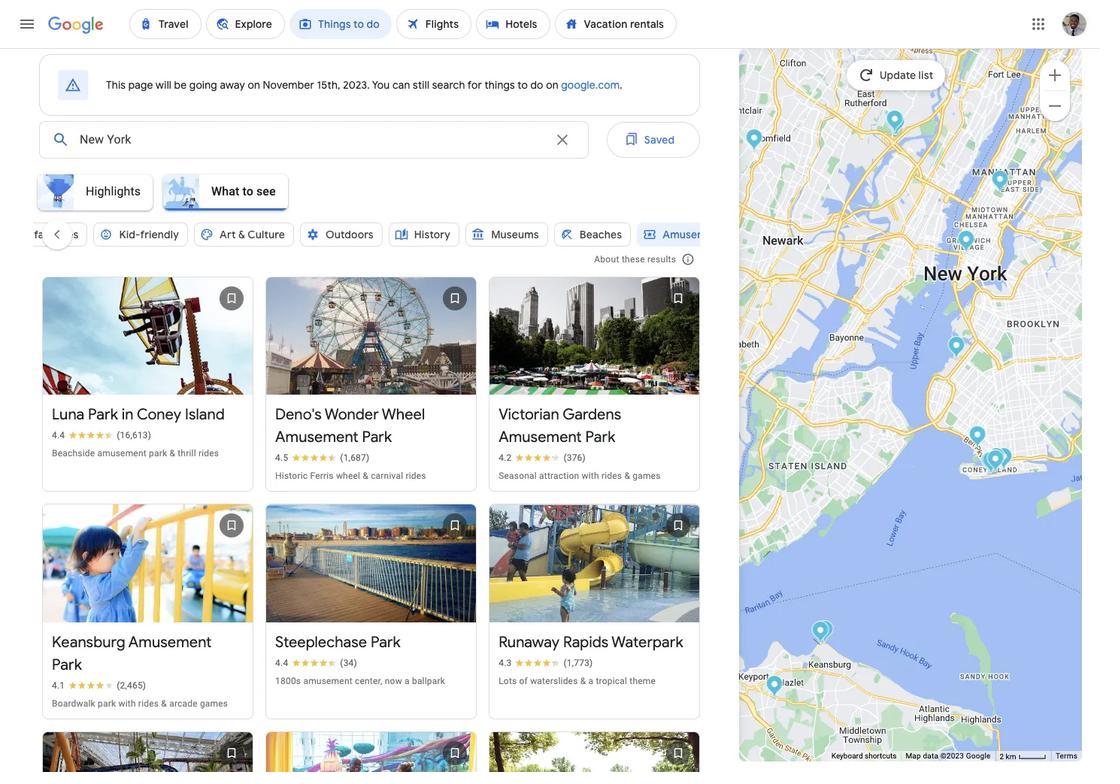 Task type: vqa. For each thing, say whether or not it's contained in the screenshot.


Task type: locate. For each thing, give the bounding box(es) containing it.
with for amusement
[[582, 471, 599, 482]]

& down (1,773)
[[581, 676, 586, 687]]

with for park
[[118, 699, 136, 709]]

list
[[36, 266, 707, 773]]

favorites
[[34, 228, 79, 241]]

deno's wonder wheel amusement park image
[[987, 450, 1004, 475]]

amusement inside victorian gardens amusement park
[[499, 428, 582, 447]]

tony's express image
[[983, 451, 1000, 476]]

historic
[[275, 471, 308, 482]]

amusement up 4.5 out of 5 stars from 1,687 reviews image
[[275, 428, 359, 447]]

games up "save runaway rapids waterpark to collection" icon on the right of page
[[633, 471, 661, 482]]

island
[[185, 406, 225, 425]]

1 vertical spatial with
[[118, 699, 136, 709]]

wonder
[[325, 406, 379, 425]]

filters list containing highlights
[[27, 170, 701, 230]]

0 horizontal spatial urban air trampoline and adventure park image
[[766, 675, 784, 700]]

& right attraction
[[625, 471, 630, 482]]

amusement
[[97, 449, 147, 459], [303, 676, 353, 687]]

filters list inside form
[[27, 170, 701, 230]]

park left "thrill"
[[149, 449, 167, 459]]

a for park
[[405, 676, 410, 687]]

0 horizontal spatial with
[[118, 699, 136, 709]]

(376)
[[564, 453, 586, 464]]

park down 4.1 out of 5 stars from 2,465 reviews image
[[98, 699, 116, 709]]

ferris
[[310, 471, 334, 482]]

4.4 out of 5 stars from 16,613 reviews image
[[52, 430, 151, 442]]

amusement down '4.4 out of 5 stars from 34 reviews' image
[[303, 676, 353, 687]]

2 a from the left
[[589, 676, 594, 687]]

outdoors
[[326, 228, 374, 241]]

history button
[[389, 217, 460, 253]]

friendly
[[140, 228, 179, 241]]

1 horizontal spatial on
[[546, 78, 559, 92]]

0 horizontal spatial a
[[405, 676, 410, 687]]

scream zone at luna park in coney island image
[[986, 450, 1003, 475]]

4.2 out of 5 stars from 376 reviews image
[[499, 452, 586, 464]]

1 vertical spatial games
[[200, 699, 228, 709]]

a left tropical
[[589, 676, 594, 687]]

to left do
[[518, 78, 528, 92]]

saved
[[645, 133, 675, 147]]

runaway rapids waterpark image
[[812, 621, 829, 646]]

google.com link
[[561, 78, 620, 92]]

games right arcade on the bottom of the page
[[200, 699, 228, 709]]

seasonal
[[499, 471, 537, 482]]

4.4
[[52, 431, 65, 441], [275, 658, 288, 669]]

park inside victorian gardens amusement park
[[586, 428, 616, 447]]

coney island history project image
[[986, 449, 1003, 474]]

4.4 down luna
[[52, 431, 65, 441]]

.
[[620, 78, 623, 92]]

keansburg amusement park
[[52, 633, 212, 675]]

zoom in map image
[[1046, 66, 1064, 84]]

keyboard shortcuts
[[832, 752, 897, 761]]

0 vertical spatial games
[[633, 471, 661, 482]]

outdoors button
[[300, 217, 383, 253]]

update
[[880, 68, 916, 82]]

1 vertical spatial amusement
[[303, 676, 353, 687]]

0 horizontal spatial games
[[200, 699, 228, 709]]

save luna park in coney island coney island, 2010 to collection image
[[214, 281, 250, 317]]

american dream image
[[887, 109, 904, 134]]

park inside keansburg amusement park
[[52, 656, 82, 675]]

museums button
[[466, 217, 548, 253]]

victorian gardens amusement park image
[[992, 170, 1009, 194]]

a for rapids
[[589, 676, 594, 687]]

zoom out map image
[[1046, 97, 1064, 115]]

can
[[393, 78, 410, 92]]

4.4 inside image
[[52, 431, 65, 441]]

update list button
[[847, 60, 945, 90]]

0 horizontal spatial 4.4
[[52, 431, 65, 441]]

2
[[1000, 753, 1004, 761]]

4.3 out of 5 stars from 1,773 reviews image
[[499, 657, 593, 669]]

on right away
[[248, 78, 260, 92]]

2 km
[[1000, 753, 1018, 761]]

wheel
[[382, 406, 425, 425]]

amusement up results
[[663, 228, 723, 241]]

1 horizontal spatial with
[[582, 471, 599, 482]]

local favorites
[[5, 228, 79, 241]]

amusement up 4.2 out of 5 stars from 376 reviews image
[[499, 428, 582, 447]]

1800s
[[275, 676, 301, 687]]

on
[[248, 78, 260, 92], [546, 78, 559, 92]]

& right art
[[238, 228, 245, 241]]

&
[[238, 228, 245, 241], [170, 449, 175, 459], [363, 471, 369, 482], [625, 471, 630, 482], [581, 676, 586, 687], [161, 699, 167, 709]]

0 horizontal spatial to
[[243, 184, 253, 198]]

highlights link
[[33, 175, 159, 211]]

list
[[919, 68, 933, 82]]

rides down (2,465)
[[138, 699, 159, 709]]

1 a from the left
[[405, 676, 410, 687]]

art & culture button
[[194, 217, 294, 253]]

amusement
[[663, 228, 723, 241], [275, 428, 359, 447], [499, 428, 582, 447], [128, 633, 212, 652]]

data
[[923, 752, 939, 761]]

amusement down "(16,613)"
[[97, 449, 147, 459]]

park up (1,687) at the left bottom of page
[[362, 428, 392, 447]]

be
[[174, 78, 187, 92]]

park down the gardens
[[586, 428, 616, 447]]

to left see
[[243, 184, 253, 198]]

on right do
[[546, 78, 559, 92]]

0 horizontal spatial park
[[98, 699, 116, 709]]

with down (376)
[[582, 471, 599, 482]]

kid-
[[119, 228, 140, 241]]

see
[[257, 184, 276, 198]]

of
[[519, 676, 528, 687]]

& left arcade on the bottom of the page
[[161, 699, 167, 709]]

amusement parks
[[663, 228, 753, 241]]

away
[[220, 78, 245, 92]]

historic ferris wheel & carnival rides
[[275, 471, 426, 482]]

1 horizontal spatial urban air trampoline and adventure park image
[[948, 336, 966, 361]]

amusement for steeplechase
[[303, 676, 353, 687]]

park
[[88, 406, 118, 425], [362, 428, 392, 447], [586, 428, 616, 447], [371, 633, 401, 652], [52, 656, 82, 675]]

urban air trampoline and adventure park image
[[948, 336, 966, 361], [766, 675, 784, 700]]

1 vertical spatial 4.4
[[275, 658, 288, 669]]

rides right "thrill"
[[199, 449, 219, 459]]

google.com
[[561, 78, 620, 92]]

map data ©2023 google
[[906, 752, 991, 761]]

1 horizontal spatial a
[[589, 676, 594, 687]]

& left "thrill"
[[170, 449, 175, 459]]

saved link
[[607, 122, 701, 158]]

november
[[263, 78, 315, 92]]

keansburg
[[52, 633, 125, 652]]

4.4 for luna park in coney island
[[52, 431, 65, 441]]

ballpark
[[412, 676, 445, 687]]

map region
[[583, 0, 1101, 773]]

main menu image
[[18, 15, 36, 33]]

0 vertical spatial 4.4
[[52, 431, 65, 441]]

1 vertical spatial to
[[243, 184, 253, 198]]

4.4 inside image
[[275, 658, 288, 669]]

park
[[149, 449, 167, 459], [98, 699, 116, 709]]

a right now
[[405, 676, 410, 687]]

amusement inside keansburg amusement park
[[128, 633, 212, 652]]

park up now
[[371, 633, 401, 652]]

update list
[[880, 68, 933, 82]]

0 vertical spatial amusement
[[97, 449, 147, 459]]

park up "4.1"
[[52, 656, 82, 675]]

adventurers amusement park image
[[969, 425, 987, 450]]

4.4 up the 1800s
[[275, 658, 288, 669]]

& inside button
[[238, 228, 245, 241]]

0 horizontal spatial on
[[248, 78, 260, 92]]

Search for destinations, sights and more text field
[[79, 122, 545, 158]]

save dreamworks water park to collection image
[[437, 736, 473, 772]]

page
[[128, 78, 153, 92]]

beachside
[[52, 449, 95, 459]]

steeplechase
[[275, 633, 367, 652]]

filters list
[[27, 170, 701, 230], [0, 217, 762, 268]]

tropical
[[596, 676, 627, 687]]

terms
[[1056, 752, 1078, 761]]

0 vertical spatial with
[[582, 471, 599, 482]]

with down (2,465)
[[118, 699, 136, 709]]

parks
[[726, 228, 753, 241]]

what to see list item
[[159, 170, 294, 215]]

1 horizontal spatial 4.4
[[275, 658, 288, 669]]

4.1 out of 5 stars from 2,465 reviews image
[[52, 680, 146, 692]]

0 vertical spatial urban air trampoline and adventure park image
[[948, 336, 966, 361]]

clear image
[[554, 131, 572, 149]]

0 vertical spatial to
[[518, 78, 528, 92]]

amusement up (2,465)
[[128, 633, 212, 652]]

games
[[633, 471, 661, 482], [200, 699, 228, 709]]

1 horizontal spatial park
[[149, 449, 167, 459]]

1 horizontal spatial amusement
[[303, 676, 353, 687]]

a
[[405, 676, 410, 687], [589, 676, 594, 687]]

0 horizontal spatial amusement
[[97, 449, 147, 459]]

0 vertical spatial park
[[149, 449, 167, 459]]

rides
[[199, 449, 219, 459], [406, 471, 426, 482], [602, 471, 622, 482], [138, 699, 159, 709]]

nickelodeon universe theme park image
[[887, 112, 904, 137]]

theme
[[630, 676, 656, 687]]

to
[[518, 78, 528, 92], [243, 184, 253, 198]]

victorian gardens amusement park
[[499, 406, 622, 447]]



Task type: describe. For each thing, give the bounding box(es) containing it.
highlights
[[86, 184, 141, 198]]

about
[[594, 254, 620, 265]]

save victorian gardens amusement park to collection image
[[661, 281, 697, 317]]

1 on from the left
[[248, 78, 260, 92]]

previous image
[[39, 217, 75, 253]]

beachside amusement park & thrill rides
[[52, 449, 219, 459]]

about these results
[[594, 254, 677, 265]]

1 vertical spatial park
[[98, 699, 116, 709]]

save steeplechase park to collection image
[[437, 508, 473, 544]]

park inside deno's wonder wheel amusement park
[[362, 428, 392, 447]]

google
[[966, 752, 991, 761]]

amusement for luna
[[97, 449, 147, 459]]

parachute jump image
[[981, 451, 999, 476]]

soarin' eagle image
[[985, 449, 1002, 474]]

rides right carnival
[[406, 471, 426, 482]]

things
[[485, 78, 515, 92]]

luna park in coney island image
[[987, 447, 1005, 472]]

will
[[156, 78, 172, 92]]

luna park in coney island
[[52, 406, 225, 425]]

what to see
[[211, 184, 276, 198]]

filters list containing local favorites
[[0, 217, 762, 268]]

what to see link
[[159, 175, 294, 211]]

steeplechase park image
[[982, 450, 999, 475]]

save runaway rapids waterpark to collection image
[[661, 508, 697, 544]]

terms link
[[1056, 752, 1078, 761]]

kid-friendly button
[[94, 217, 188, 253]]

going
[[189, 78, 217, 92]]

1 vertical spatial urban air trampoline and adventure park image
[[766, 675, 784, 700]]

steeplechase park
[[275, 633, 401, 652]]

lots
[[499, 676, 517, 687]]

4.2
[[499, 453, 512, 464]]

save deno's wonder wheel amusement park to collection image
[[437, 281, 473, 317]]

for
[[468, 78, 482, 92]]

amusement inside button
[[663, 228, 723, 241]]

coney island image
[[996, 447, 1013, 472]]

4.1
[[52, 681, 65, 691]]

coney
[[137, 406, 181, 425]]

keansburg amusement park image
[[817, 620, 834, 645]]

waterslides
[[530, 676, 578, 687]]

dreamworks water park image
[[888, 112, 905, 137]]

©2023
[[941, 752, 964, 761]]

2023.
[[343, 78, 370, 92]]

boardwalk
[[52, 699, 95, 709]]

keyboard shortcuts button
[[832, 752, 897, 762]]

runaway
[[499, 633, 560, 652]]

what
[[211, 184, 240, 198]]

4.4 out of 5 stars from 34 reviews image
[[275, 657, 357, 669]]

save keansburg amusement park to collection image
[[214, 508, 250, 544]]

now
[[385, 676, 402, 687]]

art & culture
[[220, 228, 285, 241]]

1 horizontal spatial to
[[518, 78, 528, 92]]

in
[[122, 406, 134, 425]]

4.3
[[499, 658, 512, 669]]

search
[[432, 78, 465, 92]]

this
[[106, 78, 126, 92]]

lots of waterslides & a tropical theme
[[499, 676, 656, 687]]

arcade
[[169, 699, 198, 709]]

to inside list item
[[243, 184, 253, 198]]

boardwalk park with rides & arcade games
[[52, 699, 228, 709]]

beaches button
[[554, 217, 631, 253]]

waterpark
[[612, 633, 684, 652]]

you
[[372, 78, 390, 92]]

rapids
[[563, 633, 609, 652]]

color factory - nyc interactive art museum image
[[958, 230, 975, 255]]

keyboard
[[832, 752, 863, 761]]

museums
[[491, 228, 539, 241]]

list containing luna park in coney island
[[36, 266, 707, 773]]

km
[[1006, 753, 1017, 761]]

the cyclone roller coaster coney island ny image
[[988, 447, 1005, 472]]

luna
[[52, 406, 85, 425]]

runaway rapids waterpark
[[499, 633, 684, 652]]

(34)
[[340, 658, 357, 669]]

(1,687)
[[340, 453, 370, 464]]

amazing escape room bloomfield image
[[746, 128, 763, 153]]

carnival
[[371, 471, 403, 482]]

about these results image
[[670, 241, 707, 278]]

deno's wonder wheel amusement park
[[275, 406, 425, 447]]

center,
[[355, 676, 383, 687]]

these
[[622, 254, 645, 265]]

1800s amusement center, now a ballpark
[[275, 676, 445, 687]]

park up 4.4 out of 5 stars from 16,613 reviews image at the left bottom of the page
[[88, 406, 118, 425]]

spook a rama image
[[987, 449, 1004, 474]]

circus coaster luna park image
[[987, 449, 1005, 474]]

save nickelodeon universe theme park to collection image
[[214, 736, 250, 772]]

history
[[414, 228, 451, 241]]

gardens
[[563, 406, 622, 425]]

art
[[220, 228, 236, 241]]

local
[[5, 228, 32, 241]]

& right wheel
[[363, 471, 369, 482]]

kid-friendly
[[119, 228, 179, 241]]

thrill
[[178, 449, 196, 459]]

rides right attraction
[[602, 471, 622, 482]]

2 on from the left
[[546, 78, 559, 92]]

4.5 out of 5 stars from 1,687 reviews image
[[275, 452, 370, 464]]

(16,613)
[[117, 431, 151, 441]]

culture
[[248, 228, 285, 241]]

seasonal attraction with rides & games
[[499, 471, 661, 482]]

do
[[531, 78, 544, 92]]

beaches
[[580, 228, 622, 241]]

1 horizontal spatial games
[[633, 471, 661, 482]]

amusement inside deno's wonder wheel amusement park
[[275, 428, 359, 447]]

4.4 for steeplechase park
[[275, 658, 288, 669]]

still
[[413, 78, 430, 92]]

(2,465)
[[117, 681, 146, 691]]

save fantasy forest carousel park to collection image
[[661, 736, 697, 772]]

filters form
[[0, 116, 762, 268]]

results
[[648, 254, 677, 265]]

(1,773)
[[564, 658, 593, 669]]

local favorites button
[[0, 217, 88, 253]]



